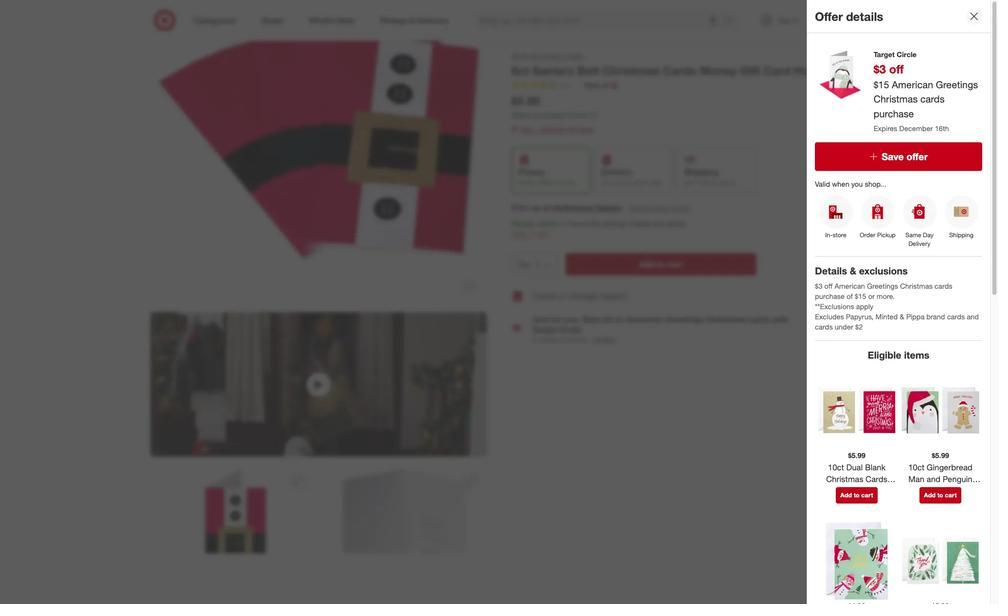 Task type: vqa. For each thing, say whether or not it's contained in the screenshot.
- in Heinz Home Style Roasted Turkey Gravy - 12Oz
no



Task type: locate. For each thing, give the bounding box(es) containing it.
1 horizontal spatial purchase
[[874, 108, 914, 119]]

christmas inside details & exclusions $3 off american greetings christmas cards purchase of $15 or more. **exclusions apply excludes papyrus, minted & pippa brand cards and cards under $2
[[900, 282, 933, 290]]

1 vertical spatial &
[[900, 312, 905, 321]]

0 horizontal spatial shipping
[[684, 167, 718, 177]]

card
[[763, 63, 790, 78]]

2 horizontal spatial $5.99
[[932, 451, 949, 459]]

0 vertical spatial 2
[[555, 179, 558, 186]]

2 horizontal spatial greetings
[[936, 78, 978, 90]]

$3 up **exclusions
[[815, 282, 823, 290]]

within inside pickup ready within 2 hours
[[537, 179, 553, 186]]

1 horizontal spatial 1
[[559, 80, 563, 89]]

details up sign
[[815, 265, 847, 277]]

shipping inside shipping get it by fri, dec 8
[[684, 167, 718, 177]]

american inside target circle $3 off $15 american greetings christmas cards purchase expires december 16th
[[892, 78, 933, 90]]

ready up "only"
[[511, 218, 535, 228]]

10ct thank you and christmas tree dual blank christmas cards image
[[900, 520, 982, 601]]

save down excludes
[[830, 327, 844, 334]]

0 horizontal spatial $5.99
[[511, 93, 540, 108]]

snowman
[[817, 485, 853, 496]]

details inside just for you: save $3 on american greetings christmas cards with target circle in-store or online ∙ details
[[593, 335, 615, 344]]

$5.99 up gingerbread
[[932, 451, 949, 459]]

order pickup
[[860, 231, 896, 239]]

2 horizontal spatial save
[[882, 151, 904, 162]]

$5.99 up the when
[[511, 93, 540, 108]]

american inside details & exclusions $3 off american greetings christmas cards purchase of $15 or more. **exclusions apply excludes papyrus, minted & pippa brand cards and cards under $2
[[835, 282, 865, 290]]

hours
[[560, 179, 576, 186], [567, 218, 588, 228]]

blank down man
[[920, 485, 941, 496]]

to down the
[[657, 259, 665, 269]]

1 vertical spatial store
[[833, 231, 847, 239]]

1 horizontal spatial $3
[[815, 282, 823, 290]]

0 horizontal spatial cart
[[667, 259, 683, 269]]

within inside ready within 2 hours for pickup inside the store only 7 left
[[537, 218, 558, 228]]

1 right 'see' in the top of the page
[[535, 125, 539, 134]]

add to cart down the
[[639, 259, 683, 269]]

0 horizontal spatial add
[[639, 259, 655, 269]]

1 horizontal spatial shipping
[[949, 231, 974, 239]]

fri,
[[709, 179, 717, 186]]

0 horizontal spatial $15
[[855, 292, 866, 300]]

0 vertical spatial dual
[[847, 462, 863, 472]]

penguin
[[943, 474, 973, 484]]

7pm
[[633, 179, 645, 186]]

sign in button
[[818, 288, 848, 304]]

1 horizontal spatial store
[[667, 218, 685, 228]]

blank
[[865, 462, 886, 472], [920, 485, 941, 496]]

cards up belt
[[565, 52, 584, 60]]

0 vertical spatial purchase
[[874, 108, 914, 119]]

in- down just
[[532, 335, 540, 344]]

1 vertical spatial details
[[593, 335, 615, 344]]

shipping
[[684, 167, 718, 177], [949, 231, 974, 239]]

to down 'penguin'
[[938, 491, 943, 499]]

within up left
[[537, 218, 558, 228]]

2 vertical spatial and
[[856, 485, 870, 496]]

cards
[[921, 93, 945, 105], [935, 282, 953, 290], [947, 312, 965, 321], [748, 314, 770, 325], [815, 322, 833, 331]]

$5.99 up snowman on the bottom right of the page
[[848, 451, 866, 459]]

ready up the pick in the right top of the page
[[518, 179, 535, 186]]

create or manage registry
[[532, 291, 627, 301]]

2 horizontal spatial $3
[[874, 62, 886, 76]]

circle inside just for you: save $3 on american greetings christmas cards with target circle in-store or online ∙ details
[[558, 325, 581, 335]]

$3 inside just for you: save $3 on american greetings christmas cards with target circle in-store or online ∙ details
[[603, 314, 612, 325]]

1 vertical spatial purchase
[[815, 292, 845, 300]]

cards inside just for you: save $3 on american greetings christmas cards with target circle in-store or online ∙ details
[[748, 314, 770, 325]]

1 horizontal spatial circle
[[897, 50, 917, 59]]

deal
[[541, 125, 555, 134]]

2 horizontal spatial cart
[[945, 491, 957, 499]]

$5.99 10ct dual blank christmas cards snowman and have a merry christmas
[[817, 451, 897, 507]]

greetings inside target circle $3 off $15 american greetings christmas cards purchase expires december 16th
[[936, 78, 978, 90]]

within up up in the top right of the page
[[537, 179, 553, 186]]

ready
[[518, 179, 535, 186], [511, 218, 535, 228]]

1 vertical spatial circle
[[558, 325, 581, 335]]

1 horizontal spatial add
[[841, 491, 852, 499]]

circle inside target circle $3 off $15 american greetings christmas cards purchase expires december 16th
[[897, 50, 917, 59]]

add for 10ct dual blank christmas cards snowman and have a merry christmas
[[841, 491, 852, 499]]

blank up have
[[865, 462, 886, 472]]

0 horizontal spatial 2
[[555, 179, 558, 186]]

0 vertical spatial delivery
[[601, 167, 632, 177]]

delivery as soon as 7pm today
[[601, 167, 662, 186]]

10ct up snowman on the bottom right of the page
[[828, 462, 844, 472]]

1 vertical spatial in-
[[532, 335, 540, 344]]

2 horizontal spatial add to cart button
[[920, 487, 962, 503]]

store down just
[[540, 335, 557, 344]]

save inside button
[[830, 327, 844, 334]]

shop all carlton cards 6ct santa's belt christmas cards money gift card holder
[[511, 52, 831, 78]]

$3 inside target circle $3 off $15 american greetings christmas cards purchase expires december 16th
[[874, 62, 886, 76]]

target down "details"
[[874, 50, 895, 59]]

1 horizontal spatial in-
[[826, 231, 833, 239]]

1 horizontal spatial $5.99
[[848, 451, 866, 459]]

save inside button
[[882, 151, 904, 162]]

when
[[832, 179, 850, 188]]

up
[[530, 202, 540, 212]]

for left this
[[557, 125, 565, 134]]

cards up the "16th"
[[921, 93, 945, 105]]

search
[[720, 16, 745, 26]]

delivery inside same day delivery
[[909, 240, 931, 247]]

blank inside $5.99 10ct gingerbread man and penguin dual blank christmas cards
[[920, 485, 941, 496]]

greetings
[[936, 78, 978, 90], [867, 282, 898, 290], [666, 314, 703, 325]]

cards right brand
[[947, 312, 965, 321]]

0 vertical spatial in-
[[826, 231, 833, 239]]

delivery
[[601, 167, 632, 177], [909, 240, 931, 247]]

$5.99 for $5.99
[[511, 93, 540, 108]]

shipping inside dialog
[[949, 231, 974, 239]]

& left pippa
[[900, 312, 905, 321]]

2 vertical spatial $3
[[603, 314, 612, 325]]

6ct santa&#39;s belt christmas cards money gift card holder, 4 of 9 image
[[323, 465, 487, 604]]

offer
[[907, 151, 928, 162]]

&
[[850, 265, 857, 277], [900, 312, 905, 321]]

0 horizontal spatial delivery
[[601, 167, 632, 177]]

in-store
[[826, 231, 847, 239]]

save button
[[815, 323, 848, 339]]

$15 right target promotion image
[[874, 78, 889, 90]]

dual up snowman on the bottom right of the page
[[847, 462, 863, 472]]

1 horizontal spatial add to cart
[[841, 491, 873, 499]]

6ct santa&#39;s belt christmas cards money gift card holder, 3 of 9 image
[[150, 465, 314, 604]]

add
[[639, 259, 655, 269], [841, 491, 852, 499], [924, 491, 936, 499]]

cards down 'penguin'
[[930, 497, 952, 507]]

pickup right the order
[[877, 231, 896, 239]]

$3 right target promotion image
[[874, 62, 886, 76]]

1 vertical spatial target
[[532, 325, 556, 335]]

save right you:
[[582, 314, 601, 325]]

1 horizontal spatial delivery
[[909, 240, 931, 247]]

0 vertical spatial store
[[667, 218, 685, 228]]

1 horizontal spatial dual
[[901, 485, 918, 496]]

1 horizontal spatial &
[[900, 312, 905, 321]]

save for save offer
[[882, 151, 904, 162]]

add to cart left a
[[841, 491, 873, 499]]

0 vertical spatial hours
[[560, 179, 576, 186]]

american right the on
[[626, 314, 663, 325]]

or left online
[[559, 335, 565, 344]]

apply
[[856, 302, 874, 311]]

0 horizontal spatial and
[[856, 485, 870, 496]]

2 horizontal spatial add
[[924, 491, 936, 499]]

manage
[[568, 291, 598, 301]]

delivery up soon
[[601, 167, 632, 177]]

2 down pick up at hollywood galaxy
[[561, 218, 565, 228]]

1 vertical spatial american
[[835, 282, 865, 290]]

carlton
[[539, 52, 563, 60]]

add down inside
[[639, 259, 655, 269]]

0 horizontal spatial save
[[582, 314, 601, 325]]

10ct inside $5.99 10ct gingerbread man and penguin dual blank christmas cards
[[909, 462, 925, 472]]

purchase up **exclusions
[[815, 292, 845, 300]]

10ct up man
[[909, 462, 925, 472]]

greetings inside details & exclusions $3 off american greetings christmas cards purchase of $15 or more. **exclusions apply excludes papyrus, minted & pippa brand cards and cards under $2
[[867, 282, 898, 290]]

add to cart button down 'penguin'
[[920, 487, 962, 503]]

2 vertical spatial store
[[540, 335, 557, 344]]

in- left the order
[[826, 231, 833, 239]]

add left have
[[841, 491, 852, 499]]

0 horizontal spatial $3
[[603, 314, 612, 325]]

and left have
[[856, 485, 870, 496]]

by
[[701, 179, 707, 186]]

1 vertical spatial blank
[[920, 485, 941, 496]]

1 vertical spatial delivery
[[909, 240, 931, 247]]

to for 10ct gingerbread man and penguin dual blank christmas cards
[[938, 491, 943, 499]]

10ct for gingerbread
[[909, 462, 925, 472]]

at right up in the top right of the page
[[543, 202, 550, 212]]

0 vertical spatial blank
[[865, 462, 886, 472]]

at
[[601, 80, 608, 89], [543, 202, 550, 212]]

target circle $3 off $15 american greetings christmas cards purchase expires december 16th
[[874, 50, 978, 133]]

1 vertical spatial greetings
[[867, 282, 898, 290]]

save for save
[[830, 327, 844, 334]]

target inside just for you: save $3 on american greetings christmas cards with target circle in-store or online ∙ details
[[532, 325, 556, 335]]

galaxy
[[596, 202, 622, 212]]

2 vertical spatial greetings
[[666, 314, 703, 325]]

delivery down "same"
[[909, 240, 931, 247]]

american up december
[[892, 78, 933, 90]]

7
[[530, 230, 535, 240]]

hours inside pickup ready within 2 hours
[[560, 179, 576, 186]]

1 vertical spatial ready
[[511, 218, 535, 228]]

1 horizontal spatial at
[[601, 80, 608, 89]]

1 horizontal spatial off
[[889, 62, 904, 76]]

1 down santa's
[[559, 80, 563, 89]]

hours up pick up at hollywood galaxy
[[560, 179, 576, 186]]

shipping for shipping get it by fri, dec 8
[[684, 167, 718, 177]]

1 vertical spatial save
[[582, 314, 601, 325]]

$15
[[874, 78, 889, 90], [855, 292, 866, 300]]

1 horizontal spatial pickup
[[877, 231, 896, 239]]

2 inside ready within 2 hours for pickup inside the store only 7 left
[[561, 218, 565, 228]]

$3 left the on
[[603, 314, 612, 325]]

target promotion image image
[[815, 49, 866, 100]]

store down stores
[[667, 218, 685, 228]]

cards left money
[[663, 63, 696, 78]]

0 vertical spatial american
[[892, 78, 933, 90]]

target
[[874, 50, 895, 59], [532, 325, 556, 335]]

details right ∙ on the bottom of page
[[593, 335, 615, 344]]

$15 right of
[[855, 292, 866, 300]]

1 10ct from the left
[[828, 462, 844, 472]]

and right man
[[927, 474, 941, 484]]

add down man
[[924, 491, 936, 499]]

registry
[[600, 291, 627, 301]]

1 vertical spatial 2
[[561, 218, 565, 228]]

cards down excludes
[[815, 322, 833, 331]]

0 vertical spatial details
[[815, 265, 847, 277]]

0 vertical spatial circle
[[897, 50, 917, 59]]

in-
[[826, 231, 833, 239], [532, 335, 540, 344]]

for inside ready within 2 hours for pickup inside the store only 7 left
[[590, 218, 600, 228]]

1 vertical spatial dual
[[901, 485, 918, 496]]

cart for 10ct gingerbread man and penguin dual blank christmas cards
[[945, 491, 957, 499]]

for left you:
[[551, 314, 561, 325]]

purchase inside details & exclusions $3 off american greetings christmas cards purchase of $15 or more. **exclusions apply excludes papyrus, minted & pippa brand cards and cards under $2
[[815, 292, 845, 300]]

0 vertical spatial greetings
[[936, 78, 978, 90]]

$5.99 inside $5.99 10ct dual blank christmas cards snowman and have a merry christmas
[[848, 451, 866, 459]]

more.
[[877, 292, 895, 300]]

0 horizontal spatial to
[[657, 259, 665, 269]]

0 horizontal spatial 1
[[535, 125, 539, 134]]

add to cart button down the
[[566, 253, 756, 276]]

purchase
[[874, 108, 914, 119], [815, 292, 845, 300]]

add to cart for 10ct dual blank christmas cards snowman and have a merry christmas
[[841, 491, 873, 499]]

for down "hollywood galaxy" button
[[590, 218, 600, 228]]

0 vertical spatial target
[[874, 50, 895, 59]]

american up of
[[835, 282, 865, 290]]

1 horizontal spatial cart
[[862, 491, 873, 499]]

valid
[[815, 179, 830, 188]]

purchase inside target circle $3 off $15 american greetings christmas cards purchase expires december 16th
[[874, 108, 914, 119]]

american for $3
[[835, 282, 865, 290]]

see
[[521, 125, 533, 134]]

add to cart button for 10ct gingerbread man and penguin dual blank christmas cards
[[920, 487, 962, 503]]

gingerbread
[[927, 462, 973, 472]]

hours down hollywood
[[567, 218, 588, 228]]

0 horizontal spatial target
[[532, 325, 556, 335]]

cards up brand
[[935, 282, 953, 290]]

store left the order
[[833, 231, 847, 239]]

& up of
[[850, 265, 857, 277]]

exclusions
[[859, 265, 908, 277]]

1 vertical spatial within
[[537, 218, 558, 228]]

$5.99 10ct gingerbread man and penguin dual blank christmas cards
[[901, 451, 980, 507]]

christmas
[[602, 63, 660, 78], [874, 93, 918, 105], [900, 282, 933, 290], [706, 314, 746, 325], [826, 474, 864, 484], [943, 485, 980, 496], [850, 497, 887, 507]]

0 horizontal spatial purchase
[[815, 292, 845, 300]]

and right brand
[[967, 312, 979, 321]]

add for 10ct gingerbread man and penguin dual blank christmas cards
[[924, 491, 936, 499]]

2 up pick up at hollywood galaxy
[[555, 179, 558, 186]]

∙
[[589, 335, 591, 344]]

1 vertical spatial pickup
[[877, 231, 896, 239]]

0 vertical spatial shipping
[[684, 167, 718, 177]]

0 horizontal spatial greetings
[[666, 314, 703, 325]]

10ct dual blank christmas cards snowman and have a merry christmas image
[[816, 369, 898, 451]]

2 10ct from the left
[[909, 462, 925, 472]]

0 horizontal spatial details
[[593, 335, 615, 344]]

holder
[[794, 63, 831, 78]]

create
[[532, 291, 556, 301]]

0 horizontal spatial blank
[[865, 462, 886, 472]]

10ct inside $5.99 10ct dual blank christmas cards snowman and have a merry christmas
[[828, 462, 844, 472]]

purchase for off
[[874, 108, 914, 119]]

6ct santa&#39;s belt christmas cards money gift card holder, 1 of 9 image
[[150, 0, 487, 304]]

2 vertical spatial for
[[551, 314, 561, 325]]

1 horizontal spatial 2
[[561, 218, 565, 228]]

off
[[889, 62, 904, 76], [825, 282, 833, 290]]

1 vertical spatial and
[[927, 474, 941, 484]]

2 horizontal spatial to
[[938, 491, 943, 499]]

shipping right day
[[949, 231, 974, 239]]

0 vertical spatial &
[[850, 265, 857, 277]]

you:
[[564, 314, 580, 325]]

or up the apply
[[868, 292, 875, 300]]

0 horizontal spatial pickup
[[518, 167, 545, 177]]

details
[[846, 9, 884, 23]]

save left offer
[[882, 151, 904, 162]]

cards left with
[[748, 314, 770, 325]]

0 horizontal spatial at
[[543, 202, 550, 212]]

2 horizontal spatial and
[[967, 312, 979, 321]]

greetings for exclusions
[[867, 282, 898, 290]]

pickup ready within 2 hours
[[518, 167, 576, 186]]

1 horizontal spatial and
[[927, 474, 941, 484]]

merry
[[827, 497, 848, 507]]

1 vertical spatial $3
[[815, 282, 823, 290]]

check other stores
[[629, 203, 690, 212]]

0 vertical spatial and
[[967, 312, 979, 321]]

pippa
[[906, 312, 925, 321]]

1 horizontal spatial 10ct
[[909, 462, 925, 472]]

this
[[567, 125, 579, 134]]

sign
[[825, 292, 837, 300]]

or inside just for you: save $3 on american greetings christmas cards with target circle in-store or online ∙ details
[[559, 335, 565, 344]]

1 vertical spatial for
[[590, 218, 600, 228]]

0 vertical spatial within
[[537, 179, 553, 186]]

off inside target circle $3 off $15 american greetings christmas cards purchase expires december 16th
[[889, 62, 904, 76]]

cards inside $5.99 10ct dual blank christmas cards snowman and have a merry christmas
[[866, 474, 888, 484]]

cards inside target circle $3 off $15 american greetings christmas cards purchase expires december 16th
[[921, 93, 945, 105]]

cards up have
[[866, 474, 888, 484]]

store inside ready within 2 hours for pickup inside the store only 7 left
[[667, 218, 685, 228]]

dual down man
[[901, 485, 918, 496]]

belt
[[577, 63, 599, 78]]

$3
[[874, 62, 886, 76], [815, 282, 823, 290], [603, 314, 612, 325]]

10ct
[[828, 462, 844, 472], [909, 462, 925, 472]]

pickup up up in the top right of the page
[[518, 167, 545, 177]]

1 vertical spatial shipping
[[949, 231, 974, 239]]

target left you:
[[532, 325, 556, 335]]

for
[[557, 125, 565, 134], [590, 218, 600, 228], [551, 314, 561, 325]]

at right new
[[601, 80, 608, 89]]

santa's
[[532, 63, 574, 78]]

dialog
[[807, 0, 998, 604]]

purchase up "expires"
[[874, 108, 914, 119]]

search button
[[720, 9, 745, 34]]

in- inside just for you: save $3 on american greetings christmas cards with target circle in-store or online ∙ details
[[532, 335, 540, 344]]

6 link
[[824, 9, 846, 32]]

left
[[537, 230, 549, 240]]

add to cart down 'penguin'
[[924, 491, 957, 499]]

to right merry
[[854, 491, 860, 499]]

0 horizontal spatial store
[[540, 335, 557, 344]]

and
[[967, 312, 979, 321], [927, 474, 941, 484], [856, 485, 870, 496]]

0 vertical spatial off
[[889, 62, 904, 76]]

add to cart button left a
[[836, 487, 878, 503]]

for inside just for you: save $3 on american greetings christmas cards with target circle in-store or online ∙ details
[[551, 314, 561, 325]]

cards inside $5.99 10ct gingerbread man and penguin dual blank christmas cards
[[930, 497, 952, 507]]

shipping up by
[[684, 167, 718, 177]]

0 horizontal spatial 10ct
[[828, 462, 844, 472]]

within
[[537, 179, 553, 186], [537, 218, 558, 228]]

$5.99 inside $5.99 10ct gingerbread man and penguin dual blank christmas cards
[[932, 451, 949, 459]]

shop...
[[865, 179, 886, 188]]



Task type: describe. For each thing, give the bounding box(es) containing it.
6
[[839, 11, 842, 17]]

16th
[[935, 124, 949, 133]]

valid when you shop...
[[815, 179, 886, 188]]

ready within 2 hours for pickup inside the store only 7 left
[[511, 218, 685, 240]]

offer details
[[815, 9, 884, 23]]

items
[[904, 349, 930, 361]]

hollywood
[[552, 202, 593, 212]]

dual inside $5.99 10ct gingerbread man and penguin dual blank christmas cards
[[901, 485, 918, 496]]

6ct santa&#39;s belt christmas cards money gift card holder, 2 of 9, play video image
[[150, 312, 487, 457]]

off inside details & exclusions $3 off american greetings christmas cards purchase of $15 or more. **exclusions apply excludes papyrus, minted & pippa brand cards and cards under $2
[[825, 282, 833, 290]]

details inside details & exclusions $3 off american greetings christmas cards purchase of $15 or more. **exclusions apply excludes papyrus, minted & pippa brand cards and cards under $2
[[815, 265, 847, 277]]

purchased
[[532, 110, 566, 119]]

0 horizontal spatial add to cart button
[[566, 253, 756, 276]]

0 vertical spatial at
[[601, 80, 608, 89]]

delivery inside delivery as soon as 7pm today
[[601, 167, 632, 177]]

ready inside ready within 2 hours for pickup inside the store only 7 left
[[511, 218, 535, 228]]

target inside target circle $3 off $15 american greetings christmas cards purchase expires december 16th
[[874, 50, 895, 59]]

christmas inside $5.99 10ct gingerbread man and penguin dual blank christmas cards
[[943, 485, 980, 496]]

10ct for dual
[[828, 462, 844, 472]]

add to cart for 10ct gingerbread man and penguin dual blank christmas cards
[[924, 491, 957, 499]]

in
[[839, 292, 844, 300]]

store inside just for you: save $3 on american greetings christmas cards with target circle in-store or online ∙ details
[[540, 335, 557, 344]]

only
[[511, 230, 528, 240]]

details button
[[593, 335, 615, 345]]

or right create
[[559, 291, 566, 301]]

2 horizontal spatial store
[[833, 231, 847, 239]]

just for you: save $3 on american greetings christmas cards with target circle in-store or online ∙ details
[[532, 314, 788, 344]]

other
[[651, 203, 668, 212]]

save inside just for you: save $3 on american greetings christmas cards with target circle in-store or online ∙ details
[[582, 314, 601, 325]]

item
[[580, 125, 594, 134]]

shop
[[511, 52, 528, 60]]

as
[[625, 179, 631, 186]]

inside
[[629, 218, 651, 228]]

dec
[[719, 179, 730, 186]]

the
[[653, 218, 664, 228]]

excludes
[[815, 312, 844, 321]]

money
[[700, 63, 737, 78]]

$3 inside details & exclusions $3 off american greetings christmas cards purchase of $15 or more. **exclusions apply excludes papyrus, minted & pippa brand cards and cards under $2
[[815, 282, 823, 290]]

of
[[847, 292, 853, 300]]

hours inside ready within 2 hours for pickup inside the store only 7 left
[[567, 218, 588, 228]]

as
[[601, 179, 608, 186]]

hollywood galaxy button
[[552, 202, 622, 213]]

you
[[852, 179, 863, 188]]

8
[[732, 179, 735, 186]]

6ct
[[511, 63, 529, 78]]

same
[[906, 231, 922, 239]]

2 inside pickup ready within 2 hours
[[555, 179, 558, 186]]

all
[[530, 52, 537, 60]]

have
[[872, 485, 890, 496]]

$5.99 for $5.99 10ct gingerbread man and penguin dual blank christmas cards
[[932, 451, 949, 459]]

offer
[[815, 9, 843, 23]]

eligible items
[[868, 349, 930, 361]]

$5.99 for $5.99 10ct dual blank christmas cards snowman and have a merry christmas
[[848, 451, 866, 459]]

shipping get it by fri, dec 8
[[684, 167, 735, 186]]

blank inside $5.99 10ct dual blank christmas cards snowman and have a merry christmas
[[865, 462, 886, 472]]

christmas inside just for you: save $3 on american greetings christmas cards with target circle in-store or online ∙ details
[[706, 314, 746, 325]]

and inside $5.99 10ct gingerbread man and penguin dual blank christmas cards
[[927, 474, 941, 484]]

soon
[[610, 179, 623, 186]]

$15 inside details & exclusions $3 off american greetings christmas cards purchase of $15 or more. **exclusions apply excludes papyrus, minted & pippa brand cards and cards under $2
[[855, 292, 866, 300]]

pick up at hollywood galaxy
[[511, 202, 622, 212]]

day
[[923, 231, 934, 239]]

ready inside pickup ready within 2 hours
[[518, 179, 535, 186]]

see 1 deal for this item
[[521, 125, 594, 134]]

new
[[584, 80, 599, 89]]

save offer
[[882, 151, 928, 162]]

check other stores button
[[628, 202, 690, 214]]

check
[[629, 203, 649, 212]]

to for 10ct dual blank christmas cards snowman and have a merry christmas
[[854, 491, 860, 499]]

**exclusions
[[815, 302, 854, 311]]

december
[[900, 124, 933, 133]]

purchase for $3
[[815, 292, 845, 300]]

1 vertical spatial at
[[543, 202, 550, 212]]

dual inside $5.99 10ct dual blank christmas cards snowman and have a merry christmas
[[847, 462, 863, 472]]

see 1 deal for this item link
[[511, 123, 848, 137]]

just
[[532, 314, 548, 325]]

greetings inside just for you: save $3 on american greetings christmas cards with target circle in-store or online ∙ details
[[666, 314, 703, 325]]

cart for 10ct dual blank christmas cards snowman and have a merry christmas
[[862, 491, 873, 499]]

christmas inside target circle $3 off $15 american greetings christmas cards purchase expires december 16th
[[874, 93, 918, 105]]

sign in
[[825, 292, 844, 300]]

0 vertical spatial 1
[[559, 80, 563, 89]]

when
[[511, 110, 530, 119]]

or inside details & exclusions $3 off american greetings christmas cards purchase of $15 or more. **exclusions apply excludes papyrus, minted & pippa brand cards and cards under $2
[[868, 292, 875, 300]]

it
[[696, 179, 699, 186]]

1 vertical spatial 1
[[535, 125, 539, 134]]

pickup inside pickup ready within 2 hours
[[518, 167, 545, 177]]

$15 inside target circle $3 off $15 american greetings christmas cards purchase expires december 16th
[[874, 78, 889, 90]]

shipping for shipping
[[949, 231, 974, 239]]

10ct gingerbread man and penguin dual blank christmas cards image
[[900, 369, 982, 451]]

dialog containing offer details
[[807, 0, 998, 604]]

0 horizontal spatial &
[[850, 265, 857, 277]]

greetings for $3
[[936, 78, 978, 90]]

under
[[835, 322, 854, 331]]

pickup
[[602, 218, 627, 228]]

new at
[[584, 80, 608, 89]]

$2
[[856, 322, 863, 331]]

stores
[[670, 203, 690, 212]]

0 horizontal spatial add to cart
[[639, 259, 683, 269]]

online
[[568, 110, 587, 119]]

eligible
[[868, 349, 902, 361]]

minted
[[876, 312, 898, 321]]

when purchased online
[[511, 110, 587, 119]]

pick
[[511, 202, 528, 212]]

today
[[647, 179, 662, 186]]

papyrus,
[[846, 312, 874, 321]]

christmas inside shop all carlton cards 6ct santa's belt christmas cards money gift card holder
[[602, 63, 660, 78]]

american for off
[[892, 78, 933, 90]]

add to cart button for 10ct dual blank christmas cards snowman and have a merry christmas
[[836, 487, 878, 503]]

online
[[567, 335, 587, 344]]

0 vertical spatial for
[[557, 125, 565, 134]]

and inside $5.99 10ct dual blank christmas cards snowman and have a merry christmas
[[856, 485, 870, 496]]

What can we help you find? suggestions appear below search field
[[473, 9, 727, 32]]

expires
[[874, 124, 898, 133]]

a
[[893, 485, 897, 496]]

10ct let it snow christmas cards image
[[816, 520, 898, 601]]

1 link
[[511, 80, 574, 92]]

and inside details & exclusions $3 off american greetings christmas cards purchase of $15 or more. **exclusions apply excludes papyrus, minted & pippa brand cards and cards under $2
[[967, 312, 979, 321]]

order
[[860, 231, 876, 239]]

details & exclusions $3 off american greetings christmas cards purchase of $15 or more. **exclusions apply excludes papyrus, minted & pippa brand cards and cards under $2
[[815, 265, 979, 331]]

same day delivery
[[906, 231, 934, 247]]

american inside just for you: save $3 on american greetings christmas cards with target circle in-store or online ∙ details
[[626, 314, 663, 325]]

brand
[[927, 312, 945, 321]]



